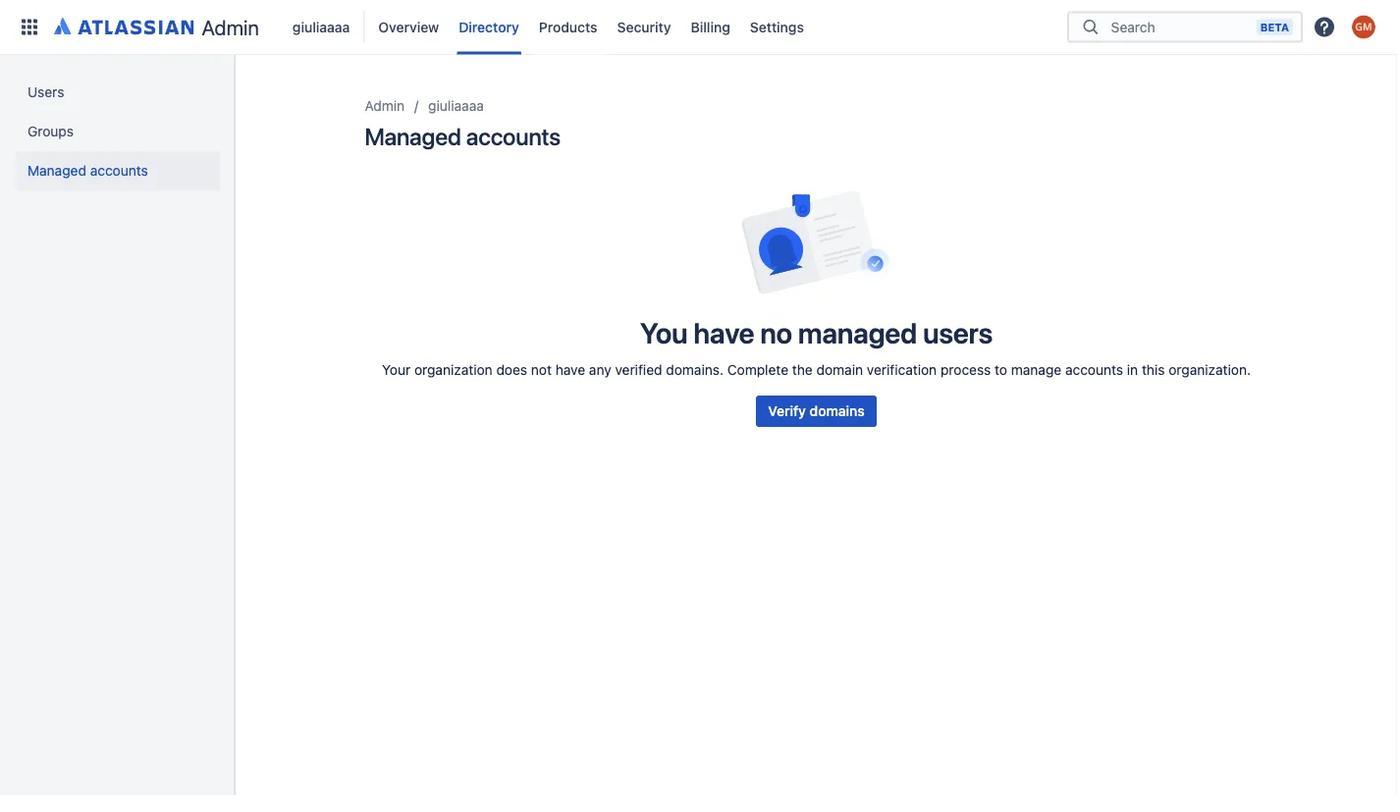 Task type: vqa. For each thing, say whether or not it's contained in the screenshot.
the emails link
no



Task type: describe. For each thing, give the bounding box(es) containing it.
admin banner
[[0, 0, 1398, 55]]

account image
[[1353, 15, 1376, 39]]

users link
[[16, 73, 220, 112]]

no
[[761, 316, 793, 350]]

toggle navigation image
[[216, 79, 259, 118]]

billing link
[[685, 11, 736, 43]]

managed accounts link
[[16, 151, 220, 191]]

verify
[[768, 403, 806, 419]]

accounts inside 'link'
[[90, 163, 148, 179]]

users
[[28, 84, 64, 100]]

Search field
[[1106, 9, 1257, 45]]

products link
[[533, 11, 604, 43]]

settings
[[750, 19, 804, 35]]

verify domains link
[[757, 396, 877, 427]]

overview link
[[373, 11, 445, 43]]

search icon image
[[1080, 17, 1103, 37]]

directory
[[459, 19, 519, 35]]

you have no managed users
[[640, 316, 993, 350]]

1 horizontal spatial admin
[[365, 98, 405, 114]]

products
[[539, 19, 598, 35]]

organization
[[414, 362, 493, 378]]

your organization does not have any verified domains. complete the domain verification process to manage accounts in this organization.
[[382, 362, 1251, 378]]

not
[[531, 362, 552, 378]]

1 horizontal spatial giuliaaaa link
[[428, 94, 484, 118]]

security
[[617, 19, 671, 35]]

domains.
[[666, 362, 724, 378]]

settings link
[[744, 11, 810, 43]]

your
[[382, 362, 411, 378]]

in
[[1127, 362, 1139, 378]]



Task type: locate. For each thing, give the bounding box(es) containing it.
giuliaaaa inside global navigation element
[[293, 19, 350, 35]]

0 vertical spatial giuliaaaa link
[[287, 11, 356, 43]]

giuliaaaa left overview
[[293, 19, 350, 35]]

1 horizontal spatial have
[[694, 316, 755, 350]]

appswitcher icon image
[[18, 15, 41, 39]]

have up domains.
[[694, 316, 755, 350]]

1 vertical spatial giuliaaaa link
[[428, 94, 484, 118]]

0 horizontal spatial accounts
[[90, 163, 148, 179]]

to
[[995, 362, 1008, 378]]

2 horizontal spatial accounts
[[1066, 362, 1124, 378]]

giuliaaaa link left overview link
[[287, 11, 356, 43]]

domain
[[817, 362, 863, 378]]

verified
[[615, 362, 663, 378]]

0 vertical spatial managed accounts
[[365, 123, 561, 150]]

1 horizontal spatial admin link
[[365, 94, 405, 118]]

1 vertical spatial admin link
[[365, 94, 405, 118]]

1 horizontal spatial accounts
[[466, 123, 561, 150]]

admin
[[202, 15, 259, 39], [365, 98, 405, 114]]

managed
[[798, 316, 918, 350]]

have
[[694, 316, 755, 350], [556, 362, 586, 378]]

2 vertical spatial accounts
[[1066, 362, 1124, 378]]

0 horizontal spatial have
[[556, 362, 586, 378]]

manage
[[1011, 362, 1062, 378]]

0 horizontal spatial managed accounts
[[28, 163, 148, 179]]

this
[[1142, 362, 1165, 378]]

0 vertical spatial accounts
[[466, 123, 561, 150]]

giuliaaaa link down directory link
[[428, 94, 484, 118]]

help icon image
[[1313, 15, 1337, 39]]

managed inside 'link'
[[28, 163, 86, 179]]

managed accounts inside 'link'
[[28, 163, 148, 179]]

admin link
[[47, 11, 267, 43], [365, 94, 405, 118]]

verification
[[867, 362, 937, 378]]

giuliaaaa link
[[287, 11, 356, 43], [428, 94, 484, 118]]

1 vertical spatial managed accounts
[[28, 163, 148, 179]]

admin link down overview link
[[365, 94, 405, 118]]

groups link
[[16, 112, 220, 151]]

giuliaaaa down directory link
[[428, 98, 484, 114]]

1 vertical spatial accounts
[[90, 163, 148, 179]]

1 vertical spatial managed
[[28, 163, 86, 179]]

admin down overview link
[[365, 98, 405, 114]]

security link
[[612, 11, 677, 43]]

the
[[793, 362, 813, 378]]

users
[[923, 316, 993, 350]]

complete
[[728, 362, 789, 378]]

1 vertical spatial have
[[556, 362, 586, 378]]

directory link
[[453, 11, 525, 43]]

1 horizontal spatial managed
[[365, 123, 461, 150]]

0 vertical spatial giuliaaaa
[[293, 19, 350, 35]]

0 horizontal spatial giuliaaaa link
[[287, 11, 356, 43]]

giuliaaaa
[[293, 19, 350, 35], [428, 98, 484, 114]]

0 horizontal spatial admin link
[[47, 11, 267, 43]]

global navigation element
[[12, 0, 1068, 55]]

billing
[[691, 19, 731, 35]]

0 vertical spatial managed
[[365, 123, 461, 150]]

1 horizontal spatial giuliaaaa
[[428, 98, 484, 114]]

have right not
[[556, 362, 586, 378]]

beta
[[1261, 21, 1290, 33]]

groups
[[28, 123, 74, 139]]

overview
[[379, 19, 439, 35]]

managed
[[365, 123, 461, 150], [28, 163, 86, 179]]

verify domains
[[768, 403, 865, 419]]

admin inside global navigation element
[[202, 15, 259, 39]]

0 horizontal spatial admin
[[202, 15, 259, 39]]

verify domains button
[[757, 396, 877, 427]]

1 vertical spatial giuliaaaa
[[428, 98, 484, 114]]

atlassian image
[[54, 14, 194, 37], [54, 14, 194, 37]]

process
[[941, 362, 991, 378]]

does
[[497, 362, 528, 378]]

0 vertical spatial admin
[[202, 15, 259, 39]]

1 vertical spatial admin
[[365, 98, 405, 114]]

domains
[[810, 403, 865, 419]]

you
[[640, 316, 688, 350]]

0 vertical spatial admin link
[[47, 11, 267, 43]]

0 vertical spatial have
[[694, 316, 755, 350]]

accounts
[[466, 123, 561, 150], [90, 163, 148, 179], [1066, 362, 1124, 378]]

0 horizontal spatial giuliaaaa
[[293, 19, 350, 35]]

managed accounts
[[365, 123, 561, 150], [28, 163, 148, 179]]

admin up toggle navigation icon
[[202, 15, 259, 39]]

any
[[589, 362, 612, 378]]

organization.
[[1169, 362, 1251, 378]]

1 horizontal spatial managed accounts
[[365, 123, 561, 150]]

0 horizontal spatial managed
[[28, 163, 86, 179]]

admin link up users link
[[47, 11, 267, 43]]



